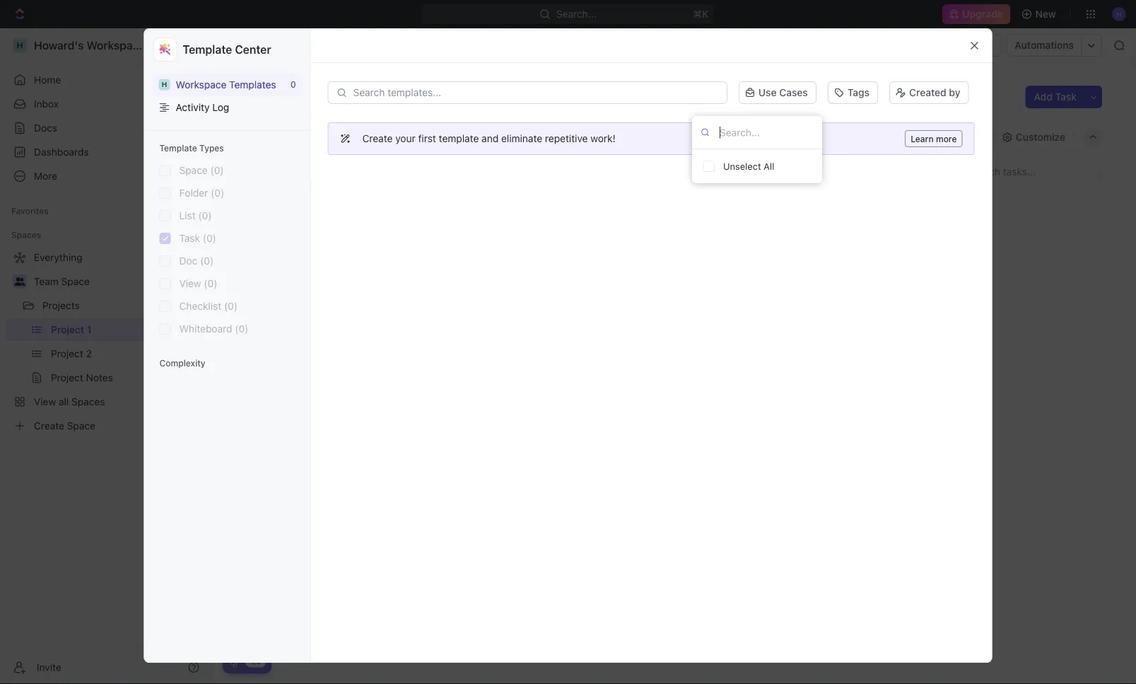 Task type: locate. For each thing, give the bounding box(es) containing it.
(0) down types
[[210, 164, 224, 176]]

add task down task 3
[[285, 325, 327, 336]]

team right user group icon
[[34, 276, 59, 287]]

1 horizontal spatial space
[[179, 164, 208, 176]]

0 horizontal spatial team space
[[34, 276, 90, 287]]

share button
[[958, 34, 1002, 57]]

view (0)
[[179, 278, 218, 289]]

board
[[264, 131, 292, 143]]

1 vertical spatial hide
[[734, 167, 753, 176]]

0 vertical spatial add
[[1035, 91, 1053, 103]]

howard's workspace, , element
[[159, 79, 170, 90]]

3 inside "link"
[[309, 300, 315, 312]]

(0) down the checklist (0)
[[235, 323, 249, 335]]

projects
[[323, 39, 361, 51], [42, 300, 80, 311]]

0 vertical spatial ‎task
[[285, 250, 307, 262]]

1
[[313, 85, 323, 108], [309, 250, 314, 262]]

doc for doc
[[398, 110, 417, 122]]

task for task 3
[[285, 300, 307, 312]]

add up customize
[[1035, 91, 1053, 103]]

complexity
[[160, 358, 206, 368]]

team right user group image
[[238, 39, 262, 51]]

team space right user group icon
[[34, 276, 90, 287]]

0 horizontal spatial space
[[61, 276, 90, 287]]

(0) for space (0)
[[210, 164, 224, 176]]

1 vertical spatial add task
[[285, 325, 327, 336]]

1 vertical spatial team
[[34, 276, 59, 287]]

(0) down folder (0)
[[198, 210, 212, 221]]

(0) right view
[[204, 278, 218, 289]]

(0) up whiteboard (0)
[[224, 300, 238, 312]]

space up the "0"
[[265, 39, 293, 51]]

1 vertical spatial template
[[160, 143, 197, 153]]

doc up "your"
[[398, 110, 417, 122]]

add task button
[[1026, 86, 1086, 108], [279, 322, 333, 339]]

learn more link
[[906, 130, 963, 147]]

add down task 3
[[285, 325, 303, 336]]

team space
[[238, 39, 293, 51], [34, 276, 90, 287]]

template up workspace
[[183, 43, 232, 56]]

0 horizontal spatial team
[[34, 276, 59, 287]]

projects link inside sidebar navigation
[[42, 294, 166, 317]]

list for list (0)
[[179, 210, 196, 221]]

task inside "link"
[[285, 300, 307, 312]]

learn
[[911, 134, 934, 144]]

list for list
[[318, 131, 335, 143]]

1 horizontal spatial add task
[[1035, 91, 1077, 103]]

doc up view
[[179, 255, 198, 267]]

Search templates... text field
[[353, 87, 719, 98]]

0 horizontal spatial team space link
[[34, 270, 202, 293]]

2 ‎task from the top
[[285, 275, 307, 287]]

0 vertical spatial add task
[[1035, 91, 1077, 103]]

upgrade
[[963, 8, 1003, 20]]

doc (0)
[[179, 255, 214, 267]]

docs
[[34, 122, 57, 134]]

team space right user group image
[[238, 39, 293, 51]]

task 3 link
[[282, 296, 490, 316]]

dashboards link
[[6, 141, 205, 163]]

1 ‎task from the top
[[285, 250, 307, 262]]

‎task left 2
[[285, 275, 307, 287]]

task up the calendar link
[[360, 110, 381, 122]]

1 horizontal spatial team
[[238, 39, 262, 51]]

1 horizontal spatial projects
[[323, 39, 361, 51]]

automations
[[1015, 39, 1074, 51]]

(0)
[[210, 164, 224, 176], [211, 187, 224, 199], [198, 210, 212, 221], [203, 232, 216, 244], [200, 255, 214, 267], [204, 278, 218, 289], [224, 300, 238, 312], [235, 323, 249, 335]]

1 vertical spatial team space
[[34, 276, 90, 287]]

0 vertical spatial whiteboard
[[534, 110, 589, 122]]

space down template types on the left of page
[[179, 164, 208, 176]]

3
[[306, 205, 311, 215], [309, 300, 315, 312]]

template
[[183, 43, 232, 56], [160, 143, 197, 153]]

template up 'space (0)'
[[160, 143, 197, 153]]

whiteboard button
[[534, 100, 589, 133]]

space right user group icon
[[61, 276, 90, 287]]

add task up customize
[[1035, 91, 1077, 103]]

2 horizontal spatial space
[[265, 39, 293, 51]]

0 vertical spatial hide
[[969, 131, 991, 143]]

1 vertical spatial ‎task
[[285, 275, 307, 287]]

doc inside "dialog"
[[398, 110, 417, 122]]

team
[[238, 39, 262, 51], [34, 276, 59, 287]]

home link
[[6, 69, 205, 91]]

0 horizontal spatial add task button
[[279, 322, 333, 339]]

user group image
[[15, 277, 25, 286]]

team space link inside sidebar navigation
[[34, 270, 202, 293]]

hide inside dropdown button
[[969, 131, 991, 143]]

1 horizontal spatial hide
[[969, 131, 991, 143]]

hide left "all"
[[734, 167, 753, 176]]

‎task 1 link
[[282, 246, 490, 267]]

whiteboard (0)
[[179, 323, 249, 335]]

repetitive
[[545, 133, 588, 144]]

list right board
[[318, 131, 335, 143]]

1 vertical spatial 3
[[309, 300, 315, 312]]

cases
[[780, 87, 808, 98]]

3 up ‎task 1
[[306, 205, 311, 215]]

0
[[291, 79, 296, 89]]

0 vertical spatial list
[[318, 131, 335, 143]]

1 right the "0"
[[313, 85, 323, 108]]

add task button down task 3
[[279, 322, 333, 339]]

0 horizontal spatial hide
[[734, 167, 753, 176]]

team space inside sidebar navigation
[[34, 276, 90, 287]]

tree inside sidebar navigation
[[6, 246, 205, 437]]

whiteboard for whiteboard (0)
[[179, 323, 232, 335]]

use
[[759, 87, 777, 98]]

1 vertical spatial whiteboard
[[179, 323, 232, 335]]

1 vertical spatial list
[[179, 210, 196, 221]]

task down list (0)
[[179, 232, 200, 244]]

0 horizontal spatial projects link
[[42, 294, 166, 317]]

0 vertical spatial team
[[238, 39, 262, 51]]

0 vertical spatial team space
[[238, 39, 293, 51]]

folder (0)
[[179, 187, 224, 199]]

dialog containing task
[[342, 99, 795, 325]]

tree
[[6, 246, 205, 437]]

1 vertical spatial add
[[285, 325, 303, 336]]

task down '‎task 2'
[[285, 300, 307, 312]]

hide inside button
[[734, 167, 753, 176]]

project
[[245, 85, 309, 108]]

gantt link
[[426, 127, 455, 147]]

task up customize
[[1056, 91, 1077, 103]]

0 vertical spatial projects
[[323, 39, 361, 51]]

whiteboard up repetitive
[[534, 110, 589, 122]]

1 vertical spatial projects link
[[42, 294, 166, 317]]

tree containing team space
[[6, 246, 205, 437]]

automations button
[[1008, 35, 1082, 56]]

‎task 1
[[285, 250, 314, 262]]

templates
[[229, 79, 276, 90]]

template for template types
[[160, 143, 197, 153]]

1 vertical spatial team space link
[[34, 270, 202, 293]]

(0) for folder (0)
[[211, 187, 224, 199]]

dialog
[[342, 99, 795, 325]]

list down folder
[[179, 210, 196, 221]]

hide button
[[952, 127, 995, 147]]

(0) for task (0)
[[203, 232, 216, 244]]

add task
[[1035, 91, 1077, 103], [285, 325, 327, 336]]

space (0)
[[179, 164, 224, 176]]

spaces
[[11, 230, 41, 240]]

1 horizontal spatial team space link
[[220, 37, 297, 54]]

1 horizontal spatial team space
[[238, 39, 293, 51]]

hide right more
[[969, 131, 991, 143]]

add
[[1035, 91, 1053, 103], [285, 325, 303, 336]]

projects link
[[305, 37, 364, 54], [42, 294, 166, 317]]

2 vertical spatial space
[[61, 276, 90, 287]]

add task button up customize
[[1026, 86, 1086, 108]]

new button
[[1016, 3, 1065, 25]]

‎task 2 link
[[282, 271, 490, 291]]

(0) up view (0)
[[200, 255, 214, 267]]

2
[[309, 275, 315, 287]]

1 horizontal spatial list
[[318, 131, 335, 143]]

1 vertical spatial doc
[[179, 255, 198, 267]]

task down task 3
[[306, 325, 327, 336]]

task
[[1056, 91, 1077, 103], [360, 110, 381, 122], [179, 232, 200, 244], [285, 300, 307, 312], [306, 325, 327, 336]]

1 for project 1
[[313, 85, 323, 108]]

1 horizontal spatial whiteboard
[[534, 110, 589, 122]]

search...
[[557, 8, 597, 20]]

table link
[[478, 127, 506, 147]]

0 vertical spatial 1
[[313, 85, 323, 108]]

3 down 2
[[309, 300, 315, 312]]

0 horizontal spatial projects
[[42, 300, 80, 311]]

(0) up doc (0) at the top left of page
[[203, 232, 216, 244]]

1 vertical spatial 1
[[309, 250, 314, 262]]

share
[[966, 39, 993, 51]]

0 horizontal spatial add
[[285, 325, 303, 336]]

0 horizontal spatial whiteboard
[[179, 323, 232, 335]]

doc
[[398, 110, 417, 122], [179, 255, 198, 267]]

space
[[265, 39, 293, 51], [179, 164, 208, 176], [61, 276, 90, 287]]

whiteboard inside "dialog"
[[534, 110, 589, 122]]

template
[[439, 133, 479, 144]]

1 up 2
[[309, 250, 314, 262]]

1 horizontal spatial projects link
[[305, 37, 364, 54]]

inbox
[[34, 98, 59, 110]]

0 vertical spatial doc
[[398, 110, 417, 122]]

whiteboard down the checklist (0)
[[179, 323, 232, 335]]

(0) for doc (0)
[[200, 255, 214, 267]]

customize
[[1016, 131, 1066, 143]]

0 vertical spatial team space link
[[220, 37, 297, 54]]

1 horizontal spatial doc
[[398, 110, 417, 122]]

1/5
[[250, 657, 261, 666]]

‎task up '‎task 2'
[[285, 250, 307, 262]]

dashboards
[[34, 146, 89, 158]]

1 horizontal spatial add task button
[[1026, 86, 1086, 108]]

0 vertical spatial space
[[265, 39, 293, 51]]

task inside "dialog"
[[360, 110, 381, 122]]

1 horizontal spatial add
[[1035, 91, 1053, 103]]

list
[[318, 131, 335, 143], [179, 210, 196, 221]]

‎task
[[285, 250, 307, 262], [285, 275, 307, 287]]

1 vertical spatial projects
[[42, 300, 80, 311]]

(0) right folder
[[211, 187, 224, 199]]

0 horizontal spatial list
[[179, 210, 196, 221]]

0 horizontal spatial doc
[[179, 255, 198, 267]]

‎task for ‎task 2
[[285, 275, 307, 287]]

whiteboard for whiteboard
[[534, 110, 589, 122]]

0 vertical spatial template
[[183, 43, 232, 56]]

all
[[764, 161, 775, 172]]

chat button
[[495, 100, 518, 133]]

unselect all button
[[698, 155, 817, 178]]

(0) for whiteboard (0)
[[235, 323, 249, 335]]



Task type: describe. For each thing, give the bounding box(es) containing it.
use cases button
[[733, 80, 823, 105]]

folder
[[179, 187, 208, 199]]

workspace templates
[[176, 79, 276, 90]]

Search... text field
[[720, 122, 816, 143]]

reminder
[[434, 110, 478, 122]]

view
[[179, 278, 201, 289]]

home
[[34, 74, 61, 86]]

projects inside sidebar navigation
[[42, 300, 80, 311]]

project 1
[[245, 85, 327, 108]]

new
[[1036, 8, 1057, 20]]

0 vertical spatial 3
[[306, 205, 311, 215]]

invite
[[37, 661, 61, 673]]

work!
[[591, 133, 616, 144]]

doc for doc (0)
[[179, 255, 198, 267]]

unselect
[[724, 161, 762, 172]]

customize button
[[998, 127, 1070, 147]]

task for task
[[360, 110, 381, 122]]

activity log button
[[153, 96, 302, 119]]

board link
[[261, 127, 292, 147]]

more
[[937, 134, 957, 144]]

hide button
[[729, 163, 759, 180]]

unselect all
[[724, 161, 775, 172]]

activity log
[[176, 102, 229, 113]]

h
[[162, 80, 167, 88]]

(0) for view (0)
[[204, 278, 218, 289]]

use cases
[[759, 87, 808, 98]]

calendar
[[361, 131, 403, 143]]

0 vertical spatial add task button
[[1026, 86, 1086, 108]]

task button
[[360, 100, 381, 133]]

center
[[235, 43, 271, 56]]

favorites button
[[6, 202, 54, 219]]

task for task (0)
[[179, 232, 200, 244]]

1 vertical spatial space
[[179, 164, 208, 176]]

docs link
[[6, 117, 205, 139]]

onboarding checklist button image
[[228, 656, 240, 668]]

search
[[913, 131, 945, 143]]

and
[[482, 133, 499, 144]]

upgrade link
[[943, 4, 1011, 24]]

table
[[481, 131, 506, 143]]

calendar link
[[358, 127, 403, 147]]

doc button
[[398, 100, 417, 133]]

team inside sidebar navigation
[[34, 276, 59, 287]]

‎task for ‎task 1
[[285, 250, 307, 262]]

create
[[363, 133, 393, 144]]

first
[[418, 133, 436, 144]]

gantt
[[429, 131, 455, 143]]

log
[[212, 102, 229, 113]]

use cases button
[[739, 81, 817, 104]]

checklist
[[179, 300, 222, 312]]

chat
[[495, 110, 518, 122]]

onboarding checklist button element
[[228, 656, 240, 668]]

Task Name text field
[[360, 176, 780, 193]]

task 3
[[285, 300, 315, 312]]

space inside sidebar navigation
[[61, 276, 90, 287]]

create your first template and eliminate repetitive work!
[[363, 133, 616, 144]]

user group image
[[225, 42, 234, 49]]

0 horizontal spatial add task
[[285, 325, 327, 336]]

activity
[[176, 102, 210, 113]]

eliminate
[[502, 133, 543, 144]]

(0) for list (0)
[[198, 210, 212, 221]]

template center
[[183, 43, 271, 56]]

(0) for checklist (0)
[[224, 300, 238, 312]]

types
[[199, 143, 224, 153]]

0 vertical spatial projects link
[[305, 37, 364, 54]]

sidebar navigation
[[0, 28, 212, 684]]

checklist (0)
[[179, 300, 238, 312]]

list link
[[315, 127, 335, 147]]

template for template center
[[183, 43, 232, 56]]

search button
[[894, 127, 949, 147]]

1 for ‎task 1
[[309, 250, 314, 262]]

your
[[396, 133, 416, 144]]

learn more
[[911, 134, 957, 144]]

favorites
[[11, 206, 49, 216]]

reminder button
[[434, 100, 478, 133]]

workspace
[[176, 79, 227, 90]]

list (0)
[[179, 210, 212, 221]]

⌘k
[[694, 8, 709, 20]]

task (0)
[[179, 232, 216, 244]]

‎task 2
[[285, 275, 315, 287]]

template types
[[160, 143, 224, 153]]

Search tasks... text field
[[961, 161, 1102, 182]]

inbox link
[[6, 93, 205, 115]]

1 vertical spatial add task button
[[279, 322, 333, 339]]



Task type: vqa. For each thing, say whether or not it's contained in the screenshot.
add option on the right bottom
no



